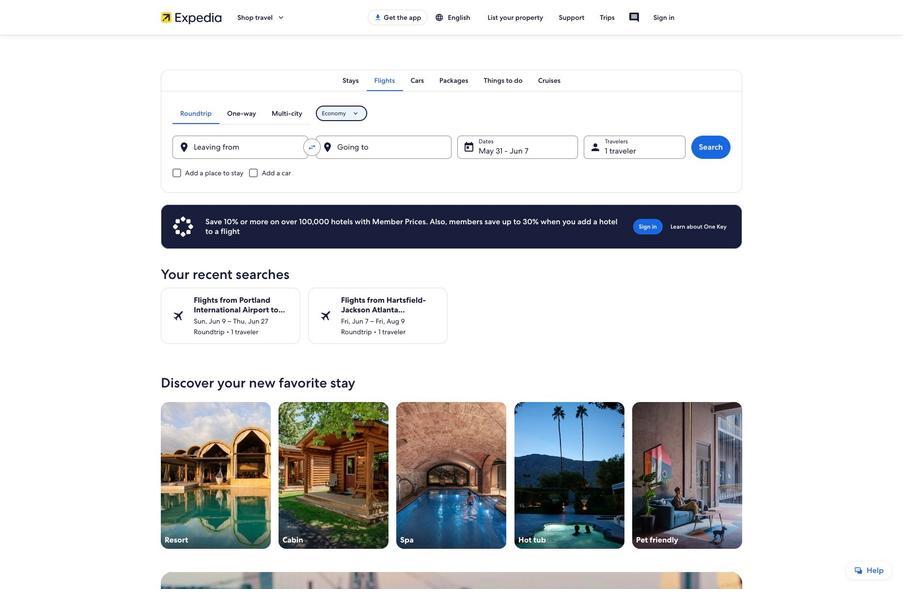 Task type: describe. For each thing, give the bounding box(es) containing it.
download the app button image
[[374, 14, 382, 21]]

1 vertical spatial tab list
[[173, 103, 310, 124]]

flights image
[[173, 310, 184, 322]]

0 vertical spatial tab list
[[161, 70, 743, 91]]

discover a new thrilling city close to home. image
[[161, 572, 743, 589]]

small image
[[436, 13, 444, 22]]

trailing image
[[277, 13, 286, 22]]

flights image
[[320, 310, 332, 322]]

swap origin and destination values image
[[308, 143, 317, 152]]



Task type: locate. For each thing, give the bounding box(es) containing it.
view next property themes image
[[737, 470, 748, 482]]

main content
[[0, 35, 904, 589]]

tab list
[[161, 70, 743, 91], [173, 103, 310, 124]]

communication center icon image
[[629, 12, 640, 23]]

expedia logo image
[[161, 11, 222, 24]]



Task type: vqa. For each thing, say whether or not it's contained in the screenshot.
QR code IMAGE
no



